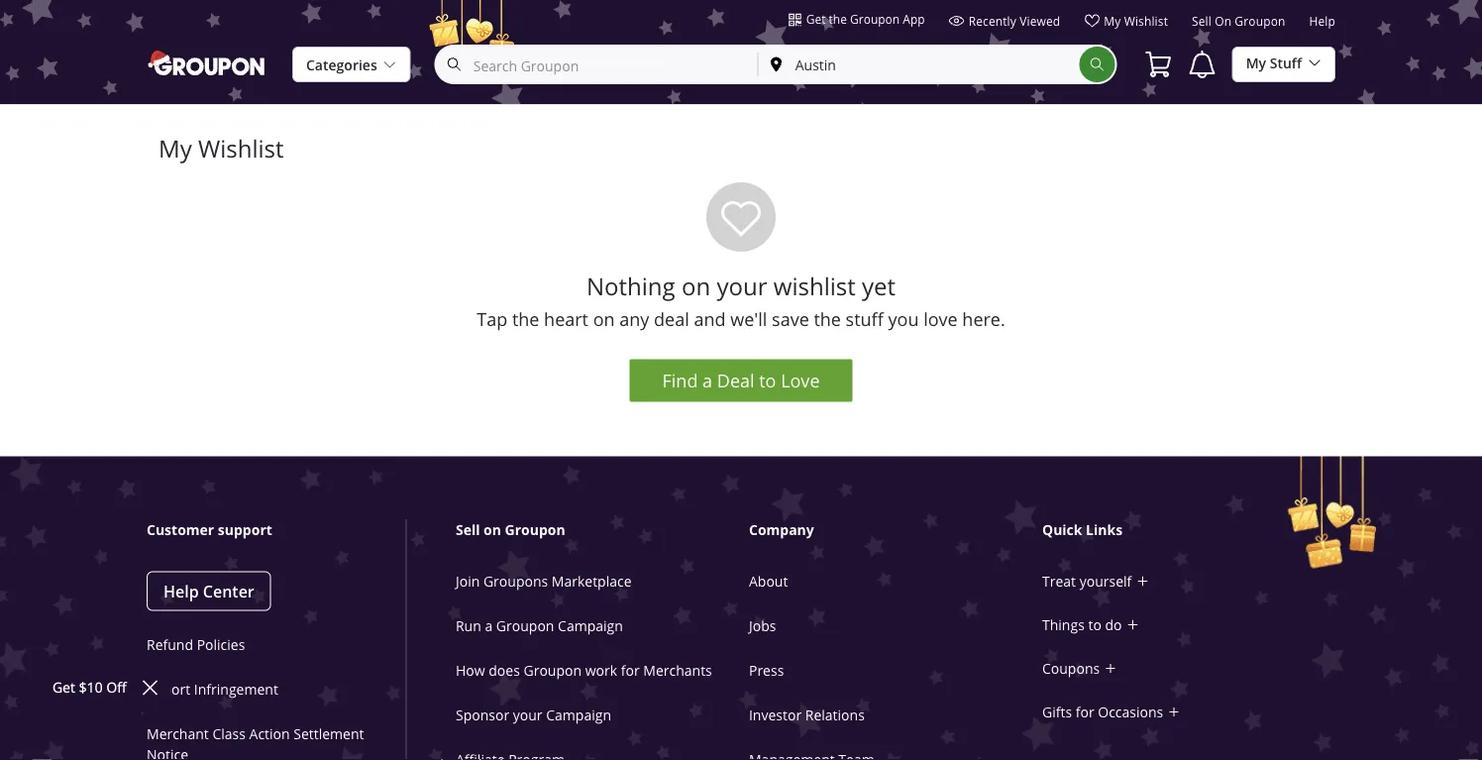 Task type: locate. For each thing, give the bounding box(es) containing it.
save
[[772, 307, 809, 331]]

to
[[759, 369, 776, 393], [1089, 616, 1102, 634]]

sell inside 'heading'
[[456, 520, 480, 539]]

report infringement
[[147, 680, 278, 699]]

sell on groupon up the my stuff
[[1192, 13, 1286, 29]]

1 horizontal spatial help
[[1310, 13, 1336, 29]]

about
[[749, 572, 788, 591]]

1 horizontal spatial sell on groupon
[[1192, 13, 1286, 29]]

0 horizontal spatial sell
[[456, 520, 480, 539]]

1 horizontal spatial to
[[1089, 616, 1102, 634]]

0 vertical spatial for
[[621, 662, 640, 680]]

company heading
[[749, 520, 1046, 540]]

1 horizontal spatial for
[[1076, 703, 1095, 721]]

on up notifications inbox icon in the top right of the page
[[1215, 13, 1232, 29]]

recently
[[969, 13, 1017, 29]]

my up search element
[[1104, 13, 1121, 29]]

groupon image
[[147, 49, 269, 77]]

merchant
[[147, 725, 209, 743]]

0 vertical spatial your
[[717, 270, 768, 302]]

the right "get"
[[829, 11, 847, 27]]

any
[[620, 307, 649, 331]]

help up my stuff button
[[1310, 13, 1336, 29]]

you
[[888, 307, 919, 331]]

yet
[[862, 270, 896, 302]]

1 vertical spatial my
[[1246, 54, 1267, 72]]

sell on groupon
[[1192, 13, 1286, 29], [456, 520, 566, 539]]

your up 'we'll'
[[717, 270, 768, 302]]

wishlist left sell on groupon link
[[1124, 13, 1168, 29]]

join
[[456, 572, 480, 591]]

wishlist
[[1124, 13, 1168, 29], [198, 133, 284, 165]]

investor
[[749, 706, 802, 725]]

0 horizontal spatial my wishlist
[[159, 133, 284, 165]]

0 horizontal spatial your
[[513, 706, 543, 725]]

things to do
[[1043, 616, 1122, 634]]

0 horizontal spatial my
[[159, 133, 192, 165]]

nothing
[[587, 270, 676, 302]]

support
[[218, 520, 272, 539]]

campaign
[[558, 617, 623, 635], [546, 706, 611, 725]]

1 vertical spatial to
[[1089, 616, 1102, 634]]

help center
[[164, 580, 254, 602]]

0 vertical spatial my wishlist
[[1104, 13, 1168, 29]]

0 horizontal spatial a
[[485, 617, 493, 635]]

1 vertical spatial sell on groupon
[[456, 520, 566, 539]]

1 vertical spatial help
[[164, 580, 199, 602]]

groupon inside button
[[850, 11, 900, 27]]

groupon down run a groupon campaign
[[524, 662, 582, 680]]

join groupons marketplace link
[[456, 572, 632, 591]]

groupon down groupons
[[496, 617, 554, 635]]

help
[[1310, 13, 1336, 29], [164, 580, 199, 602]]

sponsor your campaign link
[[456, 706, 611, 725]]

a for find
[[703, 369, 713, 393]]

heart
[[544, 307, 589, 331]]

for
[[621, 662, 640, 680], [1076, 703, 1095, 721]]

categories
[[306, 56, 377, 74]]

Austin search field
[[759, 47, 1080, 82]]

1 vertical spatial wishlist
[[198, 133, 284, 165]]

your right sponsor
[[513, 706, 543, 725]]

sell on groupon for sell on groupon link
[[1192, 13, 1286, 29]]

1 vertical spatial sell
[[456, 520, 480, 539]]

my left stuff
[[1246, 54, 1267, 72]]

my down the groupon 'image'
[[159, 133, 192, 165]]

0 vertical spatial a
[[703, 369, 713, 393]]

wishlist down the groupon 'image'
[[198, 133, 284, 165]]

merchants
[[643, 662, 712, 680]]

help for help link
[[1310, 13, 1336, 29]]

0 horizontal spatial wishlist
[[198, 133, 284, 165]]

viewed
[[1020, 13, 1061, 29]]

search image
[[1090, 56, 1106, 72]]

do
[[1105, 616, 1122, 634]]

my inside button
[[1246, 54, 1267, 72]]

search element
[[1080, 47, 1116, 82]]

refund
[[147, 636, 193, 654]]

1 horizontal spatial sell
[[1192, 13, 1212, 29]]

0 vertical spatial wishlist
[[1124, 13, 1168, 29]]

sell on groupon up groupons
[[456, 520, 566, 539]]

quick links heading
[[1043, 520, 1340, 540]]

1 vertical spatial your
[[513, 706, 543, 725]]

on
[[1215, 13, 1232, 29], [682, 270, 711, 302], [593, 307, 615, 331], [484, 520, 501, 539]]

on up groupons
[[484, 520, 501, 539]]

groupon inside 'heading'
[[505, 520, 566, 539]]

my stuff button
[[1233, 46, 1336, 82]]

sell on groupon link
[[1192, 13, 1286, 37]]

a right run
[[485, 617, 493, 635]]

1 horizontal spatial your
[[717, 270, 768, 302]]

sell for sell on groupon 'heading'
[[456, 520, 480, 539]]

2 horizontal spatial my
[[1246, 54, 1267, 72]]

run a groupon campaign
[[456, 617, 623, 635]]

policies
[[197, 636, 245, 654]]

links
[[1086, 520, 1123, 539]]

my wishlist up search element
[[1104, 13, 1168, 29]]

1 vertical spatial for
[[1076, 703, 1095, 721]]

campaign down how does groupon work for merchants on the bottom of the page
[[546, 706, 611, 725]]

yourself
[[1080, 572, 1132, 590]]

0 vertical spatial my
[[1104, 13, 1121, 29]]

0 vertical spatial sell
[[1192, 13, 1212, 29]]

get
[[806, 11, 826, 27]]

work
[[585, 662, 618, 680]]

0 vertical spatial to
[[759, 369, 776, 393]]

investor relations link
[[749, 706, 865, 725]]

1 vertical spatial a
[[485, 617, 493, 635]]

marketplace
[[552, 572, 632, 591]]

help left center
[[164, 580, 199, 602]]

0 horizontal spatial to
[[759, 369, 776, 393]]

things
[[1043, 616, 1085, 634]]

report infringement link
[[147, 680, 278, 699]]

quick links
[[1043, 520, 1123, 539]]

for right gifts
[[1076, 703, 1095, 721]]

campaign down marketplace
[[558, 617, 623, 635]]

groupon up the my stuff
[[1235, 13, 1286, 29]]

sell on groupon inside sell on groupon 'heading'
[[456, 520, 566, 539]]

jobs
[[749, 617, 776, 635]]

sponsor
[[456, 706, 509, 725]]

1 horizontal spatial a
[[703, 369, 713, 393]]

0 vertical spatial help
[[1310, 13, 1336, 29]]

groupon left app
[[850, 11, 900, 27]]

gifts for occasions
[[1043, 703, 1164, 721]]

my wishlist
[[1104, 13, 1168, 29], [159, 133, 284, 165]]

find a deal to love link
[[630, 359, 853, 402]]

love
[[924, 307, 958, 331]]

0 horizontal spatial help
[[164, 580, 199, 602]]

sell
[[1192, 13, 1212, 29], [456, 520, 480, 539]]

sell up notifications inbox icon in the top right of the page
[[1192, 13, 1212, 29]]

find
[[663, 369, 698, 393]]

0 horizontal spatial sell on groupon
[[456, 520, 566, 539]]

a right the find
[[703, 369, 713, 393]]

get the groupon app
[[806, 11, 925, 27]]

sell on groupon for sell on groupon 'heading'
[[456, 520, 566, 539]]

notifications inbox image
[[1187, 49, 1219, 80]]

quick
[[1043, 520, 1083, 539]]

on inside 'heading'
[[484, 520, 501, 539]]

0 vertical spatial sell on groupon
[[1192, 13, 1286, 29]]

my
[[1104, 13, 1121, 29], [1246, 54, 1267, 72], [159, 133, 192, 165]]

my wishlist down the groupon 'image'
[[159, 133, 284, 165]]

to left do
[[1089, 616, 1102, 634]]

groupon up the join groupons marketplace
[[505, 520, 566, 539]]

to right deal
[[759, 369, 776, 393]]

Search Groupon search field
[[435, 45, 1118, 84], [437, 47, 758, 82]]

your
[[717, 270, 768, 302], [513, 706, 543, 725]]

sell up join
[[456, 520, 480, 539]]

settlement
[[294, 725, 364, 743]]

for right work
[[621, 662, 640, 680]]



Task type: vqa. For each thing, say whether or not it's contained in the screenshot.
• in One 60-Minute Couples Private Room Full Body Chair Mass... 227 W 4Th St,, Charlotte • 0.2 Mi
no



Task type: describe. For each thing, give the bounding box(es) containing it.
sell on groupon heading
[[456, 520, 753, 540]]

how does groupon work for merchants
[[456, 662, 712, 680]]

1 horizontal spatial my
[[1104, 13, 1121, 29]]

1 horizontal spatial wishlist
[[1124, 13, 1168, 29]]

app
[[903, 11, 925, 27]]

treat
[[1043, 572, 1076, 590]]

and
[[694, 307, 726, 331]]

love
[[781, 369, 820, 393]]

nothing on your wishlist yet tap the heart on any deal and we'll save the stuff you love here.
[[477, 270, 1006, 331]]

merchant class action settlement notice link
[[147, 725, 364, 760]]

relations
[[805, 706, 865, 725]]

tap
[[477, 307, 508, 331]]

sponsor your campaign
[[456, 706, 611, 725]]

how does groupon work for merchants link
[[456, 662, 712, 680]]

2 vertical spatial my
[[159, 133, 192, 165]]

investor relations
[[749, 706, 865, 725]]

run a groupon campaign link
[[456, 617, 623, 635]]

0 vertical spatial campaign
[[558, 617, 623, 635]]

1 horizontal spatial my wishlist
[[1104, 13, 1168, 29]]

report
[[147, 680, 190, 699]]

help link
[[1310, 13, 1336, 37]]

center
[[203, 580, 254, 602]]

customer support heading
[[147, 520, 406, 540]]

stuff
[[846, 307, 884, 331]]

gifts
[[1043, 703, 1072, 721]]

press
[[749, 662, 784, 680]]

my stuff
[[1246, 54, 1302, 72]]

get the groupon app button
[[789, 10, 925, 28]]

coupons
[[1043, 659, 1100, 677]]

here.
[[963, 307, 1006, 331]]

class
[[212, 725, 246, 743]]

groupon for work
[[524, 662, 582, 680]]

the down wishlist
[[814, 307, 841, 331]]

infringement
[[194, 680, 278, 699]]

0 horizontal spatial for
[[621, 662, 640, 680]]

company
[[749, 520, 814, 539]]

categories button
[[292, 47, 411, 83]]

refund policies link
[[147, 636, 245, 654]]

a for run
[[485, 617, 493, 635]]

sell for sell on groupon link
[[1192, 13, 1212, 29]]

action
[[249, 725, 290, 743]]

join groupons marketplace
[[456, 572, 632, 591]]

run
[[456, 617, 481, 635]]

groupon for app
[[850, 11, 900, 27]]

stuff
[[1270, 54, 1302, 72]]

1 vertical spatial my wishlist
[[159, 133, 284, 165]]

help for help center
[[164, 580, 199, 602]]

jobs link
[[749, 617, 776, 635]]

recently viewed
[[969, 13, 1061, 29]]

notice
[[147, 746, 188, 760]]

your inside nothing on your wishlist yet tap the heart on any deal and we'll save the stuff you love here.
[[717, 270, 768, 302]]

about link
[[749, 572, 788, 591]]

customer
[[147, 520, 214, 539]]

the inside button
[[829, 11, 847, 27]]

find a deal to love
[[663, 369, 820, 393]]

deal
[[717, 369, 755, 393]]

to inside find a deal to love link
[[759, 369, 776, 393]]

customer support
[[147, 520, 272, 539]]

the right tap
[[512, 307, 540, 331]]

on left any
[[593, 307, 615, 331]]

deal
[[654, 307, 689, 331]]

does
[[489, 662, 520, 680]]

treat yourself
[[1043, 572, 1132, 590]]

help center link
[[147, 571, 271, 611]]

1 vertical spatial campaign
[[546, 706, 611, 725]]

merchant class action settlement notice
[[147, 725, 364, 760]]

recently viewed link
[[949, 13, 1061, 37]]

groupons
[[484, 572, 548, 591]]

we'll
[[731, 307, 767, 331]]

how
[[456, 662, 485, 680]]

my wishlist link
[[1084, 13, 1168, 37]]

press link
[[749, 662, 784, 680]]

occasions
[[1098, 703, 1164, 721]]

wishlist
[[774, 270, 856, 302]]

refund policies
[[147, 636, 245, 654]]

groupon for campaign
[[496, 617, 554, 635]]

on up and
[[682, 270, 711, 302]]



